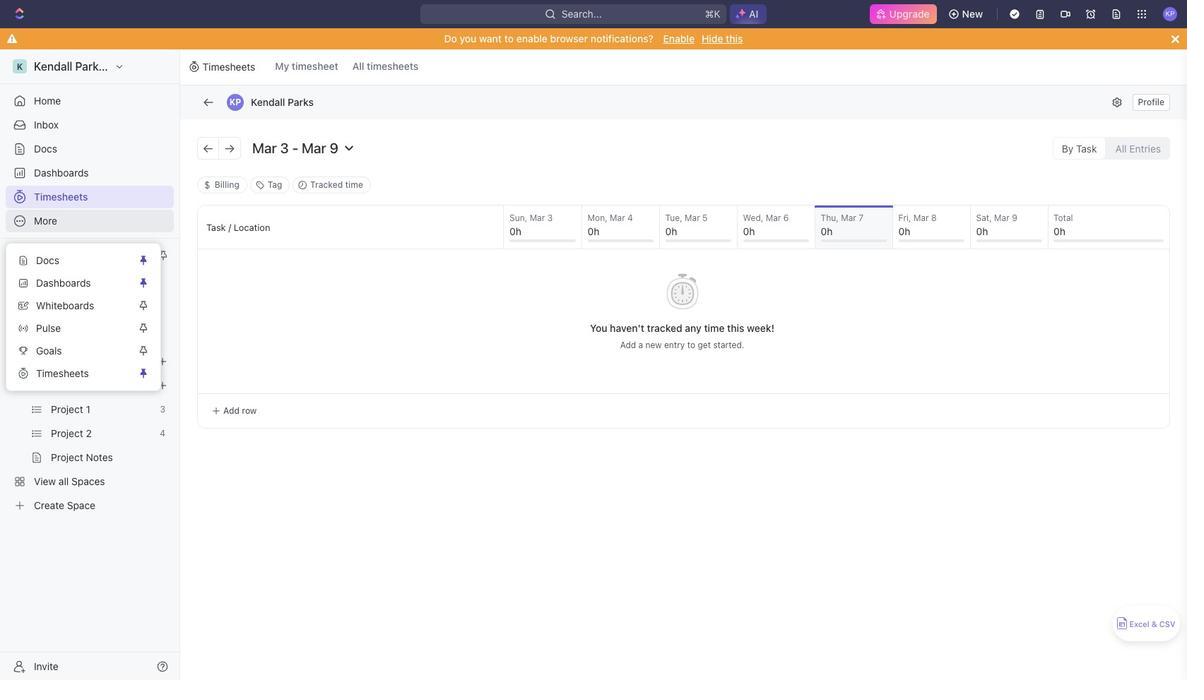Task type: describe. For each thing, give the bounding box(es) containing it.
excel & csv
[[1130, 620, 1176, 629]]

0h for sun, mar 3 0h
[[510, 225, 521, 237]]

mar for tue, mar 5 0h
[[685, 213, 700, 223]]

goals
[[36, 345, 62, 357]]

enable
[[663, 33, 695, 45]]

time
[[704, 322, 725, 334]]

team space
[[34, 355, 90, 367]]

click
[[11, 270, 33, 281]]

week!
[[747, 322, 774, 334]]

learn more link
[[45, 281, 90, 292]]

my timesheet
[[275, 60, 338, 72]]

4
[[628, 213, 633, 223]]

sat,
[[976, 213, 992, 223]]

wed,
[[743, 213, 763, 223]]

thu, mar 7 0h
[[821, 213, 864, 237]]

mar for fri, mar 8 0h
[[914, 213, 929, 223]]

csv
[[1159, 620, 1176, 629]]

sidebar.
[[11, 281, 43, 292]]

to add favorites to your sidebar.
[[11, 270, 140, 292]]

my timesheet link
[[271, 49, 343, 85]]

add
[[57, 270, 73, 281]]

projects link
[[42, 375, 134, 397]]

get
[[698, 340, 711, 351]]

→ button
[[219, 137, 240, 159]]

all entries
[[1115, 142, 1161, 154]]

to up learn on the top left
[[47, 270, 55, 281]]

this inside 'you haven't tracked any time this week! add a new entry to get started.'
[[727, 322, 744, 334]]

tree inside sidebar navigation
[[6, 326, 174, 517]]

excel & csv link
[[1113, 606, 1180, 642]]

← button
[[198, 137, 219, 159]]

dashboards for topmost "dashboards" link
[[34, 167, 89, 179]]

want
[[479, 33, 502, 45]]

tue, mar 5 0h
[[665, 213, 708, 237]]

your
[[122, 270, 140, 281]]

0h for sat, mar 9 0h
[[976, 225, 988, 237]]

0h for thu, mar 7 0h
[[821, 225, 833, 237]]

mar for sat, mar 9 0h
[[994, 213, 1010, 223]]

pulse link
[[12, 317, 135, 340]]

mar for thu, mar 7 0h
[[841, 213, 856, 223]]

invite
[[34, 660, 58, 672]]

⌘k
[[705, 8, 721, 20]]

profile button
[[1132, 94, 1170, 111]]

5
[[702, 213, 708, 223]]

all for all timesheets
[[352, 60, 364, 72]]

pulse
[[36, 322, 61, 334]]

kendall
[[251, 96, 285, 108]]

spaces
[[11, 310, 41, 320]]

sat, mar 9 0h
[[976, 213, 1017, 237]]

new
[[646, 340, 662, 351]]

total 0h
[[1054, 213, 1073, 237]]

0h for wed, mar 6 0h
[[743, 225, 755, 237]]

new button
[[942, 3, 991, 25]]

entry
[[664, 340, 685, 351]]

9
[[1012, 213, 1017, 223]]

0 vertical spatial dashboards link
[[6, 162, 174, 184]]

all timesheets
[[352, 60, 418, 72]]

haven't
[[610, 322, 644, 334]]

task / location
[[206, 222, 270, 233]]

to left your
[[112, 270, 120, 281]]

fri, mar 8 0h
[[899, 213, 937, 237]]

1 vertical spatial docs link
[[12, 249, 135, 272]]

goals link
[[12, 340, 135, 363]]

more
[[70, 281, 90, 292]]

to inside 'you haven't tracked any time this week! add a new entry to get started.'
[[687, 340, 695, 351]]

0h for fri, mar 8 0h
[[899, 225, 910, 237]]

/
[[228, 222, 231, 233]]

favorites
[[75, 270, 109, 281]]

0 horizontal spatial task
[[206, 222, 226, 233]]

1 vertical spatial docs
[[36, 254, 59, 266]]

favorites button
[[6, 247, 63, 264]]

total
[[1054, 213, 1073, 223]]

&
[[1152, 620, 1157, 629]]

upgrade link
[[870, 4, 937, 24]]

all for all entries
[[1115, 142, 1127, 154]]

team
[[34, 355, 59, 367]]

1 vertical spatial dashboards link
[[12, 272, 135, 295]]



Task type: vqa. For each thing, say whether or not it's contained in the screenshot.
'LEARN'
yes



Task type: locate. For each thing, give the bounding box(es) containing it.
timesheets
[[203, 61, 255, 73], [34, 191, 88, 203], [36, 367, 89, 379]]

all inside button
[[1115, 142, 1127, 154]]

8 0h from the left
[[1054, 225, 1066, 237]]

2 vertical spatial timesheets
[[36, 367, 89, 379]]

0h down sat,
[[976, 225, 988, 237]]

4 0h from the left
[[743, 225, 755, 237]]

team space link
[[34, 351, 134, 373]]

this
[[726, 33, 743, 45], [727, 322, 744, 334]]

task left /
[[206, 222, 226, 233]]

0h inside fri, mar 8 0h
[[899, 225, 910, 237]]

0h inside tue, mar 5 0h
[[665, 225, 677, 237]]

you
[[460, 33, 477, 45]]

mar left 8
[[914, 213, 929, 223]]

inbox link
[[6, 114, 174, 136]]

do
[[444, 33, 457, 45]]

parks
[[288, 96, 314, 108]]

docs link down inbox link
[[6, 138, 174, 160]]

more button
[[6, 210, 174, 232]]

mar
[[530, 213, 545, 223], [610, 213, 625, 223], [685, 213, 700, 223], [766, 213, 781, 223], [841, 213, 856, 223], [914, 213, 929, 223], [994, 213, 1010, 223]]

started.
[[713, 340, 744, 351]]

0 vertical spatial timesheets link
[[6, 186, 174, 208]]

learn
[[45, 281, 68, 292]]

6 mar from the left
[[914, 213, 929, 223]]

3
[[547, 213, 553, 223]]

mar inside fri, mar 8 0h
[[914, 213, 929, 223]]

my
[[275, 60, 289, 72]]

browser
[[550, 33, 588, 45]]

tree
[[6, 326, 174, 517]]

1 horizontal spatial task
[[1076, 142, 1097, 154]]

sun, mar 3 0h
[[510, 213, 553, 237]]

tracked
[[647, 322, 682, 334]]

more
[[34, 215, 57, 227]]

mar inside tue, mar 5 0h
[[685, 213, 700, 223]]

0h inside wed, mar 6 0h
[[743, 225, 755, 237]]

to
[[504, 33, 514, 45], [47, 270, 55, 281], [112, 270, 120, 281], [687, 340, 695, 351]]

sun,
[[510, 213, 527, 223]]

0 vertical spatial docs link
[[6, 138, 174, 160]]

thu,
[[821, 213, 839, 223]]

0h for mon, mar 4 0h
[[588, 225, 599, 237]]

8
[[931, 213, 937, 223]]

0h for tue, mar 5 0h
[[665, 225, 677, 237]]

add
[[620, 340, 636, 351]]

mar left 5
[[685, 213, 700, 223]]

2 mar from the left
[[610, 213, 625, 223]]

location
[[234, 222, 270, 233]]

enable
[[516, 33, 548, 45]]

0h down tue,
[[665, 225, 677, 237]]

0h inside thu, mar 7 0h
[[821, 225, 833, 237]]

mar left 9
[[994, 213, 1010, 223]]

mar for mon, mar 4 0h
[[610, 213, 625, 223]]

by task
[[1062, 142, 1097, 154]]

sidebar navigation
[[0, 49, 180, 681]]

0h down mon,
[[588, 225, 599, 237]]

by
[[1062, 142, 1074, 154]]

1 vertical spatial this
[[727, 322, 744, 334]]

to right the want at the left of page
[[504, 33, 514, 45]]

6 0h from the left
[[899, 225, 910, 237]]

home link
[[6, 90, 174, 112]]

0h inside mon, mar 4 0h
[[588, 225, 599, 237]]

a
[[638, 340, 643, 351]]

this up started.
[[727, 322, 744, 334]]

you haven't tracked any time this week! add a new entry to get started.
[[590, 322, 774, 351]]

mar left 6
[[766, 213, 781, 223]]

6
[[784, 213, 789, 223]]

mar left 4
[[610, 213, 625, 223]]

task right by
[[1076, 142, 1097, 154]]

0h inside "sat, mar 9 0h"
[[976, 225, 988, 237]]

inbox
[[34, 119, 59, 131]]

0h
[[510, 225, 521, 237], [588, 225, 599, 237], [665, 225, 677, 237], [743, 225, 755, 237], [821, 225, 833, 237], [899, 225, 910, 237], [976, 225, 988, 237], [1054, 225, 1066, 237]]

1 0h from the left
[[510, 225, 521, 237]]

1 horizontal spatial all
[[1115, 142, 1127, 154]]

0 vertical spatial task
[[1076, 142, 1097, 154]]

timesheets
[[367, 60, 418, 72]]

mar for wed, mar 6 0h
[[766, 213, 781, 223]]

1 vertical spatial dashboards
[[36, 277, 91, 289]]

mar for sun, mar 3 0h
[[530, 213, 545, 223]]

3 0h from the left
[[665, 225, 677, 237]]

5 mar from the left
[[841, 213, 856, 223]]

whiteboards
[[36, 300, 94, 312]]

notifications?
[[591, 33, 654, 45]]

3 mar from the left
[[685, 213, 700, 223]]

dashboards
[[34, 167, 89, 179], [36, 277, 91, 289]]

0 vertical spatial docs
[[34, 143, 57, 155]]

tree containing team space
[[6, 326, 174, 517]]

user group image
[[14, 358, 25, 366]]

1 vertical spatial all
[[1115, 142, 1127, 154]]

upgrade
[[889, 8, 930, 20]]

0 vertical spatial this
[[726, 33, 743, 45]]

0h down 'sun,'
[[510, 225, 521, 237]]

do you want to enable browser notifications? enable hide this
[[444, 33, 743, 45]]

fri,
[[899, 213, 911, 223]]

kendall parks
[[251, 96, 314, 108]]

0h down thu,
[[821, 225, 833, 237]]

docs link
[[6, 138, 174, 160], [12, 249, 135, 272]]

search...
[[562, 8, 602, 20]]

0 horizontal spatial all
[[352, 60, 364, 72]]

projects
[[42, 379, 80, 391]]

0h down total
[[1054, 225, 1066, 237]]

you
[[590, 322, 607, 334]]

docs link up 'learn more' link
[[12, 249, 135, 272]]

docs
[[34, 143, 57, 155], [36, 254, 59, 266]]

mar left 3
[[530, 213, 545, 223]]

←
[[202, 140, 214, 156]]

timesheet
[[292, 60, 338, 72]]

wed, mar 6 0h
[[743, 213, 789, 237]]

kendall parks, , element
[[227, 94, 244, 111]]

timesheets for the bottom timesheets link
[[36, 367, 89, 379]]

1 vertical spatial timesheets
[[34, 191, 88, 203]]

this right hide
[[726, 33, 743, 45]]

0 vertical spatial dashboards
[[34, 167, 89, 179]]

timesheets inside sidebar navigation
[[34, 191, 88, 203]]

→
[[224, 140, 235, 156]]

0h down wed,
[[743, 225, 755, 237]]

1 mar from the left
[[530, 213, 545, 223]]

tue,
[[665, 213, 682, 223]]

1 vertical spatial timesheets link
[[12, 363, 135, 385]]

entries
[[1129, 142, 1161, 154]]

0h inside total 0h
[[1054, 225, 1066, 237]]

dashboards inside sidebar navigation
[[34, 167, 89, 179]]

new
[[962, 8, 983, 20]]

mar inside "sat, mar 9 0h"
[[994, 213, 1010, 223]]

0 vertical spatial timesheets
[[203, 61, 255, 73]]

whiteboards link
[[12, 295, 135, 317]]

hide
[[702, 33, 723, 45]]

any
[[685, 322, 702, 334]]

timesheets for topmost timesheets link
[[34, 191, 88, 203]]

docs inside sidebar navigation
[[34, 143, 57, 155]]

dashboards for the bottom "dashboards" link
[[36, 277, 91, 289]]

2 0h from the left
[[588, 225, 599, 237]]

0 vertical spatial all
[[352, 60, 364, 72]]

task inside button
[[1076, 142, 1097, 154]]

0h inside the 'sun, mar 3 0h'
[[510, 225, 521, 237]]

all left timesheets
[[352, 60, 364, 72]]

4 mar from the left
[[766, 213, 781, 223]]

7
[[859, 213, 864, 223]]

all left entries
[[1115, 142, 1127, 154]]

to left get
[[687, 340, 695, 351]]

7 0h from the left
[[976, 225, 988, 237]]

mon, mar 4 0h
[[588, 213, 633, 237]]

task
[[1076, 142, 1097, 154], [206, 222, 226, 233]]

mar inside the 'sun, mar 3 0h'
[[530, 213, 545, 223]]

kp
[[230, 97, 241, 107]]

excel
[[1130, 620, 1149, 629]]

all
[[352, 60, 364, 72], [1115, 142, 1127, 154]]

mar inside wed, mar 6 0h
[[766, 213, 781, 223]]

0h down fri,
[[899, 225, 910, 237]]

mar left the '7'
[[841, 213, 856, 223]]

all timesheets link
[[348, 49, 423, 85]]

docs down inbox
[[34, 143, 57, 155]]

home
[[34, 95, 61, 107]]

1 vertical spatial task
[[206, 222, 226, 233]]

mon,
[[588, 213, 608, 223]]

5 0h from the left
[[821, 225, 833, 237]]

mar inside mon, mar 4 0h
[[610, 213, 625, 223]]

docs up add
[[36, 254, 59, 266]]

profile
[[1138, 97, 1165, 107]]

7 mar from the left
[[994, 213, 1010, 223]]

favorites
[[11, 250, 48, 261]]

mar inside thu, mar 7 0h
[[841, 213, 856, 223]]

learn more
[[45, 281, 90, 292]]



